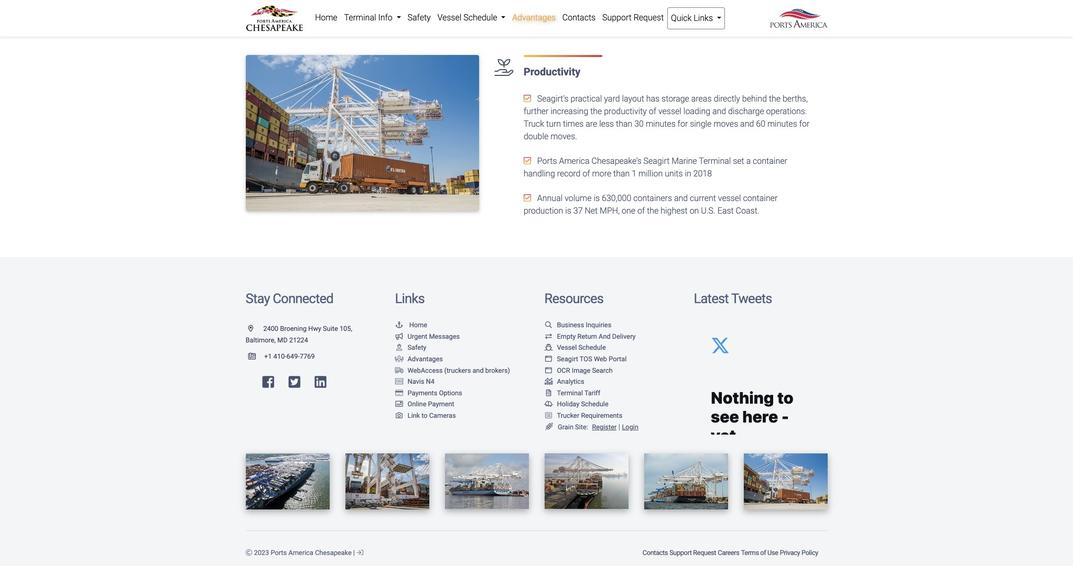 Task type: vqa. For each thing, say whether or not it's contained in the screenshot.
Domestic equipment/cargo
no



Task type: locate. For each thing, give the bounding box(es) containing it.
stay connected
[[246, 291, 334, 307]]

0 horizontal spatial minutes
[[646, 119, 676, 129]]

1 vertical spatial support
[[670, 550, 692, 557]]

record
[[557, 169, 581, 179]]

1 horizontal spatial vessel
[[718, 194, 741, 204]]

1 vertical spatial the
[[591, 107, 602, 117]]

0 horizontal spatial is
[[566, 206, 572, 216]]

advantages
[[513, 13, 556, 23], [408, 356, 443, 363]]

terminal for terminal tariff
[[557, 390, 583, 397]]

1 vertical spatial home link
[[395, 322, 428, 329]]

0 horizontal spatial support
[[603, 13, 632, 23]]

1 vertical spatial contacts
[[643, 550, 668, 557]]

0 vertical spatial vessel
[[438, 13, 462, 23]]

vessel schedule link
[[434, 7, 509, 28], [545, 344, 606, 352]]

1 vertical spatial vessel
[[557, 344, 577, 352]]

check square image
[[524, 95, 531, 103], [524, 157, 531, 165], [524, 194, 531, 203]]

2 vertical spatial terminal
[[557, 390, 583, 397]]

vessel
[[659, 107, 682, 117], [718, 194, 741, 204]]

browser image inside ocr image search link
[[545, 368, 553, 375]]

1 horizontal spatial seagirt
[[644, 157, 670, 166]]

0 vertical spatial ports
[[538, 157, 557, 166]]

terms of use link
[[741, 544, 779, 563]]

holiday
[[557, 401, 580, 409]]

browser image
[[545, 357, 553, 363], [545, 368, 553, 375]]

home link left terminal info
[[312, 7, 341, 28]]

0 horizontal spatial contacts link
[[559, 7, 599, 28]]

empty return and delivery
[[557, 333, 636, 341]]

0 horizontal spatial advantages link
[[395, 356, 443, 363]]

safety down 'urgent'
[[408, 344, 427, 352]]

of down has
[[649, 107, 657, 117]]

bells image
[[545, 402, 553, 409]]

bullhorn image
[[395, 334, 404, 341]]

0 vertical spatial the
[[769, 94, 781, 104]]

ports right 2023 at the bottom left of the page
[[271, 550, 287, 557]]

1 vertical spatial safety
[[408, 344, 427, 352]]

linkedin image
[[315, 376, 327, 389]]

2 safety from the top
[[408, 344, 427, 352]]

vessel schedule
[[438, 13, 500, 23], [557, 344, 606, 352]]

1 vertical spatial advantages
[[408, 356, 443, 363]]

portal
[[609, 356, 627, 363]]

careers
[[718, 550, 740, 557]]

0 horizontal spatial seagirt
[[557, 356, 578, 363]]

of left more
[[583, 169, 590, 179]]

minutes right the 30
[[646, 119, 676, 129]]

search
[[592, 367, 613, 375]]

1 vertical spatial schedule
[[579, 344, 606, 352]]

1 horizontal spatial contacts
[[643, 550, 668, 557]]

of
[[649, 107, 657, 117], [583, 169, 590, 179], [638, 206, 645, 216], [761, 550, 766, 557]]

urgent messages link
[[395, 333, 460, 341]]

0 horizontal spatial vessel
[[659, 107, 682, 117]]

than
[[616, 119, 633, 129], [614, 169, 630, 179]]

0 horizontal spatial for
[[678, 119, 688, 129]]

30
[[635, 119, 644, 129]]

browser image inside seagirt tos web portal link
[[545, 357, 553, 363]]

file invoice image
[[545, 391, 553, 397]]

links up 'anchor' image at bottom left
[[395, 291, 425, 307]]

quick links
[[671, 13, 715, 23]]

check square image up "handling"
[[524, 157, 531, 165]]

latest
[[694, 291, 729, 307]]

contacts
[[563, 13, 596, 23], [643, 550, 668, 557]]

policy
[[802, 550, 819, 557]]

terminal info link
[[341, 7, 404, 28]]

broening
[[280, 325, 307, 333]]

grain site: register | login
[[558, 423, 639, 432]]

1 horizontal spatial home link
[[395, 322, 428, 329]]

0 horizontal spatial america
[[289, 550, 314, 557]]

1 check square image from the top
[[524, 95, 531, 103]]

1 browser image from the top
[[545, 357, 553, 363]]

0 vertical spatial terminal
[[344, 13, 376, 23]]

1 vertical spatial than
[[614, 169, 630, 179]]

volume
[[565, 194, 592, 204]]

anchor image
[[395, 323, 404, 329]]

0 horizontal spatial terminal
[[344, 13, 376, 23]]

1 vertical spatial vessel schedule link
[[545, 344, 606, 352]]

and
[[599, 333, 611, 341]]

0 vertical spatial seagirt
[[644, 157, 670, 166]]

productivity
[[604, 107, 647, 117]]

browser image for seagirt
[[545, 357, 553, 363]]

37
[[574, 206, 583, 216]]

2400 broening hwy suite 105, baltimore, md 21224 link
[[246, 325, 352, 344]]

terminal up 2018
[[699, 157, 731, 166]]

terminal
[[344, 13, 376, 23], [699, 157, 731, 166], [557, 390, 583, 397]]

trucker
[[557, 412, 580, 420]]

2400 broening hwy suite 105, baltimore, md 21224
[[246, 325, 352, 344]]

0 vertical spatial container
[[753, 157, 788, 166]]

annual
[[538, 194, 563, 204]]

vessel up east
[[718, 194, 741, 204]]

0 vertical spatial schedule
[[464, 13, 497, 23]]

support request link left "careers"
[[669, 544, 717, 563]]

0 horizontal spatial home link
[[312, 7, 341, 28]]

1 vertical spatial safety link
[[395, 344, 427, 352]]

2 check square image from the top
[[524, 157, 531, 165]]

vessel inside annual volume is 630,000 containers and current vessel container production is 37 net mph, one of the highest on u.s. east coast.
[[718, 194, 741, 204]]

1 horizontal spatial home
[[409, 322, 428, 329]]

links right quick
[[694, 13, 713, 23]]

0 horizontal spatial vessel schedule
[[438, 13, 500, 23]]

america inside ports america chesapeake's seagirt marine terminal set a container handling record of more than 1 million units in 2018
[[559, 157, 590, 166]]

container
[[753, 157, 788, 166], [744, 194, 778, 204]]

support request
[[603, 13, 664, 23]]

suite
[[323, 325, 338, 333]]

0 vertical spatial browser image
[[545, 357, 553, 363]]

america up record
[[559, 157, 590, 166]]

and inside annual volume is 630,000 containers and current vessel container production is 37 net mph, one of the highest on u.s. east coast.
[[674, 194, 688, 204]]

than inside ports america chesapeake's seagirt marine terminal set a container handling record of more than 1 million units in 2018
[[614, 169, 630, 179]]

seagirt
[[644, 157, 670, 166], [557, 356, 578, 363]]

america left chesapeake
[[289, 550, 314, 557]]

containers
[[634, 194, 672, 204]]

1 vertical spatial support request link
[[669, 544, 717, 563]]

is up net
[[594, 194, 600, 204]]

1 vertical spatial home
[[409, 322, 428, 329]]

and
[[713, 107, 727, 117], [741, 119, 754, 129], [674, 194, 688, 204], [473, 367, 484, 375]]

further
[[524, 107, 549, 117]]

and left brokers)
[[473, 367, 484, 375]]

login link
[[622, 424, 639, 431]]

register
[[592, 424, 617, 431]]

container for ports america chesapeake's seagirt marine terminal set a container handling record of more than 1 million units in 2018
[[753, 157, 788, 166]]

0 vertical spatial |
[[619, 423, 620, 432]]

1 horizontal spatial links
[[694, 13, 713, 23]]

container inside ports america chesapeake's seagirt marine terminal set a container handling record of more than 1 million units in 2018
[[753, 157, 788, 166]]

1 horizontal spatial for
[[800, 119, 810, 129]]

credit card image
[[395, 391, 404, 397]]

requirements
[[581, 412, 623, 420]]

container right a
[[753, 157, 788, 166]]

1 horizontal spatial vessel schedule link
[[545, 344, 606, 352]]

3 check square image from the top
[[524, 194, 531, 203]]

the up operations.
[[769, 94, 781, 104]]

1 vertical spatial vessel schedule
[[557, 344, 606, 352]]

0 vertical spatial check square image
[[524, 95, 531, 103]]

tos
[[580, 356, 593, 363]]

web
[[594, 356, 607, 363]]

0 horizontal spatial request
[[634, 13, 664, 23]]

1 horizontal spatial contacts link
[[642, 544, 669, 563]]

ports inside ports america chesapeake's seagirt marine terminal set a container handling record of more than 1 million units in 2018
[[538, 157, 557, 166]]

single
[[690, 119, 712, 129]]

storage
[[662, 94, 690, 104]]

marine
[[672, 157, 697, 166]]

0 vertical spatial advantages link
[[509, 7, 559, 28]]

contacts for contacts
[[563, 13, 596, 23]]

1 horizontal spatial advantages
[[513, 13, 556, 23]]

0 horizontal spatial support request link
[[599, 7, 668, 28]]

1 vertical spatial |
[[353, 550, 355, 557]]

check square image up production on the top
[[524, 194, 531, 203]]

2 horizontal spatial the
[[769, 94, 781, 104]]

| left 'login'
[[619, 423, 620, 432]]

1 vertical spatial container
[[744, 194, 778, 204]]

terminal left info on the top
[[344, 13, 376, 23]]

| left sign in image
[[353, 550, 355, 557]]

1 vertical spatial advantages link
[[395, 356, 443, 363]]

0 vertical spatial advantages
[[513, 13, 556, 23]]

chesapeake
[[315, 550, 352, 557]]

terminal down "analytics"
[[557, 390, 583, 397]]

1 horizontal spatial advantages link
[[509, 7, 559, 28]]

0 vertical spatial safety link
[[404, 7, 434, 28]]

1 horizontal spatial minutes
[[768, 119, 798, 129]]

0 vertical spatial vessel
[[659, 107, 682, 117]]

1 for from the left
[[678, 119, 688, 129]]

advantages link
[[509, 7, 559, 28], [395, 356, 443, 363]]

ports up "handling"
[[538, 157, 557, 166]]

productivity
[[524, 66, 581, 78]]

resources
[[545, 291, 604, 307]]

than down productivity
[[616, 119, 633, 129]]

browser image down the ship icon
[[545, 357, 553, 363]]

0 vertical spatial than
[[616, 119, 633, 129]]

0 vertical spatial support request link
[[599, 7, 668, 28]]

home link up 'urgent'
[[395, 322, 428, 329]]

0 vertical spatial safety
[[408, 13, 431, 23]]

wheat image
[[545, 424, 554, 431]]

million
[[639, 169, 663, 179]]

0 horizontal spatial contacts
[[563, 13, 596, 23]]

0 vertical spatial support
[[603, 13, 632, 23]]

minutes down operations.
[[768, 119, 798, 129]]

1 vertical spatial vessel
[[718, 194, 741, 204]]

browser image up "analytics" image
[[545, 368, 553, 375]]

1 vertical spatial is
[[566, 206, 572, 216]]

empty
[[557, 333, 576, 341]]

webaccess (truckers and brokers)
[[408, 367, 510, 375]]

1 horizontal spatial ports
[[538, 157, 557, 166]]

check square image for seagirt's practical yard layout has storage areas directly behind the berths, further increasing the productivity of vessel loading and discharge                                 operations. truck turn times are less than 30 minutes for single moves and 60 minutes for double moves.
[[524, 95, 531, 103]]

the up the are
[[591, 107, 602, 117]]

2 browser image from the top
[[545, 368, 553, 375]]

support request link
[[599, 7, 668, 28], [669, 544, 717, 563]]

highest
[[661, 206, 688, 216]]

the
[[769, 94, 781, 104], [591, 107, 602, 117], [647, 206, 659, 216]]

container for annual volume is 630,000 containers and current vessel container production is 37 net mph, one of the highest on u.s. east coast.
[[744, 194, 778, 204]]

search image
[[545, 323, 553, 329]]

request left quick
[[634, 13, 664, 23]]

of right one
[[638, 206, 645, 216]]

business inquiries link
[[545, 322, 612, 329]]

request left "careers"
[[694, 550, 716, 557]]

630,000
[[602, 194, 632, 204]]

1 vertical spatial check square image
[[524, 157, 531, 165]]

terminal inside ports america chesapeake's seagirt marine terminal set a container handling record of more than 1 million units in 2018
[[699, 157, 731, 166]]

and up "highest"
[[674, 194, 688, 204]]

home up 'urgent'
[[409, 322, 428, 329]]

0 vertical spatial america
[[559, 157, 590, 166]]

for left single at the top right of the page
[[678, 119, 688, 129]]

1 horizontal spatial is
[[594, 194, 600, 204]]

1 horizontal spatial request
[[694, 550, 716, 557]]

use
[[768, 550, 779, 557]]

0 vertical spatial home
[[315, 13, 338, 23]]

for down operations.
[[800, 119, 810, 129]]

support
[[603, 13, 632, 23], [670, 550, 692, 557]]

0 horizontal spatial vessel
[[438, 13, 462, 23]]

1 horizontal spatial the
[[647, 206, 659, 216]]

safety right info on the top
[[408, 13, 431, 23]]

home left terminal info
[[315, 13, 338, 23]]

webaccess
[[408, 367, 443, 375]]

directly
[[714, 94, 741, 104]]

0 vertical spatial request
[[634, 13, 664, 23]]

+1 410-649-7769
[[264, 353, 315, 361]]

0 vertical spatial contacts
[[563, 13, 596, 23]]

1 vertical spatial contacts link
[[642, 544, 669, 563]]

than inside seagirt's practical yard layout has storage areas directly behind the berths, further increasing the productivity of vessel loading and discharge                                 operations. truck turn times are less than 30 minutes for single moves and 60 minutes for double moves.
[[616, 119, 633, 129]]

safety link right info on the top
[[404, 7, 434, 28]]

safety link down 'urgent'
[[395, 344, 427, 352]]

baltimore,
[[246, 337, 276, 344]]

ocr image search
[[557, 367, 613, 375]]

2 vertical spatial check square image
[[524, 194, 531, 203]]

terminal tariff link
[[545, 390, 601, 397]]

empty return and delivery link
[[545, 333, 636, 341]]

1 vertical spatial browser image
[[545, 368, 553, 375]]

the down 'containers'
[[647, 206, 659, 216]]

times
[[563, 119, 584, 129]]

0 horizontal spatial ports
[[271, 550, 287, 557]]

exchange image
[[545, 334, 553, 341]]

vessel
[[438, 13, 462, 23], [557, 344, 577, 352]]

home link
[[312, 7, 341, 28], [395, 322, 428, 329]]

container inside annual volume is 630,000 containers and current vessel container production is 37 net mph, one of the highest on u.s. east coast.
[[744, 194, 778, 204]]

payments options link
[[395, 390, 462, 397]]

trucker requirements link
[[545, 412, 623, 420]]

privacy policy link
[[779, 544, 820, 563]]

payments
[[408, 390, 438, 397]]

is left 37
[[566, 206, 572, 216]]

than left 1
[[614, 169, 630, 179]]

support request link left quick
[[599, 7, 668, 28]]

0 horizontal spatial links
[[395, 291, 425, 307]]

vessel down storage
[[659, 107, 682, 117]]

container up coast.
[[744, 194, 778, 204]]

check square image for ports america chesapeake's seagirt marine terminal set a container handling record of more than 1 million units in 2018
[[524, 157, 531, 165]]

0 vertical spatial vessel schedule
[[438, 13, 500, 23]]

seagirt tos web portal
[[557, 356, 627, 363]]

2 vertical spatial schedule
[[581, 401, 609, 409]]

check square image up further
[[524, 95, 531, 103]]

0 vertical spatial home link
[[312, 7, 341, 28]]

latest tweets
[[694, 291, 772, 307]]

analytics image
[[545, 379, 553, 386]]

connected
[[273, 291, 334, 307]]

seagirt up "ocr"
[[557, 356, 578, 363]]

2023
[[254, 550, 269, 557]]

truck container image
[[395, 368, 404, 375]]

terminal inside terminal info link
[[344, 13, 376, 23]]

moves.
[[551, 132, 577, 142]]

seagirt up million on the top of page
[[644, 157, 670, 166]]



Task type: describe. For each thing, give the bounding box(es) containing it.
terms
[[741, 550, 759, 557]]

0 horizontal spatial advantages
[[408, 356, 443, 363]]

online
[[408, 401, 427, 409]]

quick
[[671, 13, 692, 23]]

check square image for annual volume is 630,000 containers and current vessel container production is 37 net mph, one of the highest on u.s. east coast.
[[524, 194, 531, 203]]

and up the moves
[[713, 107, 727, 117]]

seagirt's practical yard layout has storage areas directly behind the berths, further increasing the productivity of vessel loading and discharge                                 operations. truck turn times are less than 30 minutes for single moves and 60 minutes for double moves.
[[524, 94, 810, 142]]

register link
[[590, 424, 617, 431]]

1
[[632, 169, 637, 179]]

list alt image
[[545, 413, 553, 420]]

coast.
[[736, 206, 760, 216]]

annual volume is 630,000 containers and current vessel container production is 37 net mph, one of the highest on u.s. east coast.
[[524, 194, 778, 216]]

safety link for leftmost vessel schedule link
[[404, 7, 434, 28]]

terminal for terminal info
[[344, 13, 376, 23]]

business inquiries
[[557, 322, 612, 329]]

0 vertical spatial contacts link
[[559, 7, 599, 28]]

link
[[408, 412, 420, 420]]

1 vertical spatial links
[[395, 291, 425, 307]]

410-
[[274, 353, 287, 361]]

1 vertical spatial ports
[[271, 550, 287, 557]]

2023 ports america chesapeake |
[[252, 550, 357, 557]]

holiday schedule
[[557, 401, 609, 409]]

1 vertical spatial seagirt
[[557, 356, 578, 363]]

truck
[[524, 119, 544, 129]]

grain
[[558, 424, 574, 431]]

the inside annual volume is 630,000 containers and current vessel container production is 37 net mph, one of the highest on u.s. east coast.
[[647, 206, 659, 216]]

and down discharge
[[741, 119, 754, 129]]

hand receiving image
[[395, 357, 404, 363]]

ports america chesapeake's seagirt marine terminal set a container handling record of more than 1 million units in 2018
[[524, 157, 788, 179]]

0 horizontal spatial the
[[591, 107, 602, 117]]

careers link
[[717, 544, 741, 563]]

1 horizontal spatial vessel schedule
[[557, 344, 606, 352]]

home link for the urgent messages link
[[395, 322, 428, 329]]

camera image
[[395, 413, 404, 420]]

60
[[756, 119, 766, 129]]

1 vertical spatial request
[[694, 550, 716, 557]]

urgent messages
[[408, 333, 460, 341]]

1 horizontal spatial |
[[619, 423, 620, 432]]

contacts support request careers terms of use privacy policy
[[643, 550, 819, 557]]

twitter square image
[[289, 376, 300, 389]]

berths,
[[783, 94, 808, 104]]

payment
[[428, 401, 455, 409]]

are
[[586, 119, 598, 129]]

1 horizontal spatial vessel
[[557, 344, 577, 352]]

analytics link
[[545, 378, 585, 386]]

seagirt's
[[538, 94, 569, 104]]

sign in image
[[357, 551, 363, 557]]

21224
[[289, 337, 308, 344]]

home link for terminal info link
[[312, 7, 341, 28]]

map marker alt image
[[248, 326, 262, 333]]

increasing
[[551, 107, 589, 117]]

options
[[439, 390, 462, 397]]

navis n4 link
[[395, 378, 435, 386]]

u.s.
[[701, 206, 716, 216]]

turn
[[547, 119, 561, 129]]

a
[[747, 157, 751, 166]]

stay
[[246, 291, 270, 307]]

1 safety from the top
[[408, 13, 431, 23]]

seagirt tos web portal link
[[545, 356, 627, 363]]

terminal info
[[344, 13, 395, 23]]

navis n4
[[408, 378, 435, 386]]

copyright image
[[246, 551, 252, 557]]

md
[[277, 337, 288, 344]]

areas
[[692, 94, 712, 104]]

online payment
[[408, 401, 455, 409]]

schedule for the ship icon
[[579, 344, 606, 352]]

login
[[622, 424, 639, 431]]

holiday schedule link
[[545, 401, 609, 409]]

schedule for bells icon
[[581, 401, 609, 409]]

of inside ports america chesapeake's seagirt marine terminal set a container handling record of more than 1 million units in 2018
[[583, 169, 590, 179]]

business
[[557, 322, 584, 329]]

container storage image
[[395, 379, 404, 386]]

terminal tariff
[[557, 390, 601, 397]]

quick links link
[[668, 7, 726, 29]]

inquiries
[[586, 322, 612, 329]]

moves
[[714, 119, 739, 129]]

2 for from the left
[[800, 119, 810, 129]]

phone office image
[[248, 354, 264, 361]]

net
[[585, 206, 598, 216]]

analytics
[[557, 378, 585, 386]]

0 horizontal spatial vessel schedule link
[[434, 7, 509, 28]]

on
[[690, 206, 699, 216]]

of inside annual volume is 630,000 containers and current vessel container production is 37 net mph, one of the highest on u.s. east coast.
[[638, 206, 645, 216]]

east
[[718, 206, 734, 216]]

user hard hat image
[[395, 345, 404, 352]]

double
[[524, 132, 549, 142]]

site:
[[575, 424, 588, 431]]

browser image for ocr
[[545, 368, 553, 375]]

safety link for the bottom advantages link
[[395, 344, 427, 352]]

urgent
[[408, 333, 428, 341]]

return
[[578, 333, 597, 341]]

vessel inside seagirt's practical yard layout has storage areas directly behind the berths, further increasing the productivity of vessel loading and discharge                                 operations. truck turn times are less than 30 minutes for single moves and 60 minutes for double moves.
[[659, 107, 682, 117]]

contacts for contacts support request careers terms of use privacy policy
[[643, 550, 668, 557]]

units
[[665, 169, 683, 179]]

facebook square image
[[263, 376, 274, 389]]

current
[[690, 194, 716, 204]]

link to cameras
[[408, 412, 456, 420]]

of left "use"
[[761, 550, 766, 557]]

seagirt inside ports america chesapeake's seagirt marine terminal set a container handling record of more than 1 million units in 2018
[[644, 157, 670, 166]]

less
[[600, 119, 614, 129]]

tariff
[[585, 390, 601, 397]]

1 horizontal spatial support request link
[[669, 544, 717, 563]]

mph,
[[600, 206, 620, 216]]

in
[[685, 169, 692, 179]]

0 horizontal spatial |
[[353, 550, 355, 557]]

+1 410-649-7769 link
[[246, 353, 315, 361]]

payments options
[[408, 390, 462, 397]]

image
[[572, 367, 591, 375]]

2 minutes from the left
[[768, 119, 798, 129]]

productivity image
[[246, 55, 479, 211]]

tweets
[[732, 291, 772, 307]]

navis
[[408, 378, 425, 386]]

of inside seagirt's practical yard layout has storage areas directly behind the berths, further increasing the productivity of vessel loading and discharge                                 operations. truck turn times are less than 30 minutes for single moves and 60 minutes for double moves.
[[649, 107, 657, 117]]

ship image
[[545, 345, 553, 352]]

1 vertical spatial america
[[289, 550, 314, 557]]

0 horizontal spatial home
[[315, 13, 338, 23]]

messages
[[429, 333, 460, 341]]

production
[[524, 206, 563, 216]]

webaccess (truckers and brokers) link
[[395, 367, 510, 375]]

2018
[[694, 169, 712, 179]]

credit card front image
[[395, 402, 404, 409]]

+1
[[264, 353, 272, 361]]

link to cameras link
[[395, 412, 456, 420]]

chesapeake's
[[592, 157, 642, 166]]

1 minutes from the left
[[646, 119, 676, 129]]

1 horizontal spatial support
[[670, 550, 692, 557]]

0 vertical spatial is
[[594, 194, 600, 204]]

0 vertical spatial links
[[694, 13, 713, 23]]



